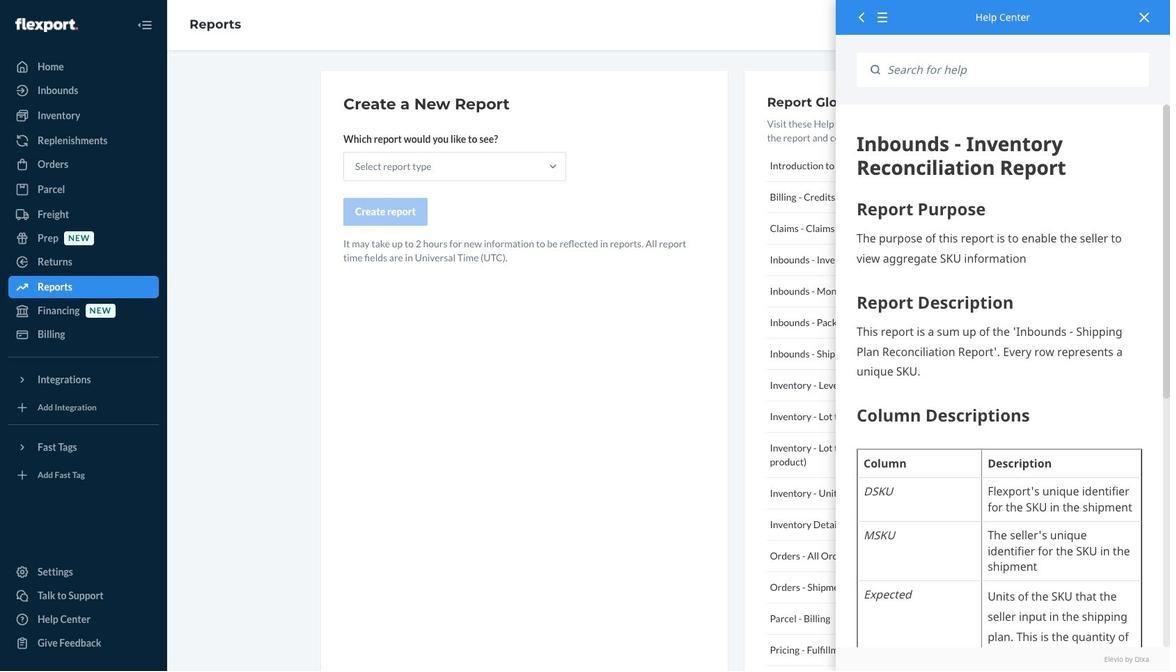 Task type: describe. For each thing, give the bounding box(es) containing it.
Search search field
[[881, 52, 1150, 87]]



Task type: vqa. For each thing, say whether or not it's contained in the screenshot.
The Flexport Logo
yes



Task type: locate. For each thing, give the bounding box(es) containing it.
close navigation image
[[137, 17, 153, 33]]

flexport logo image
[[15, 18, 78, 32]]



